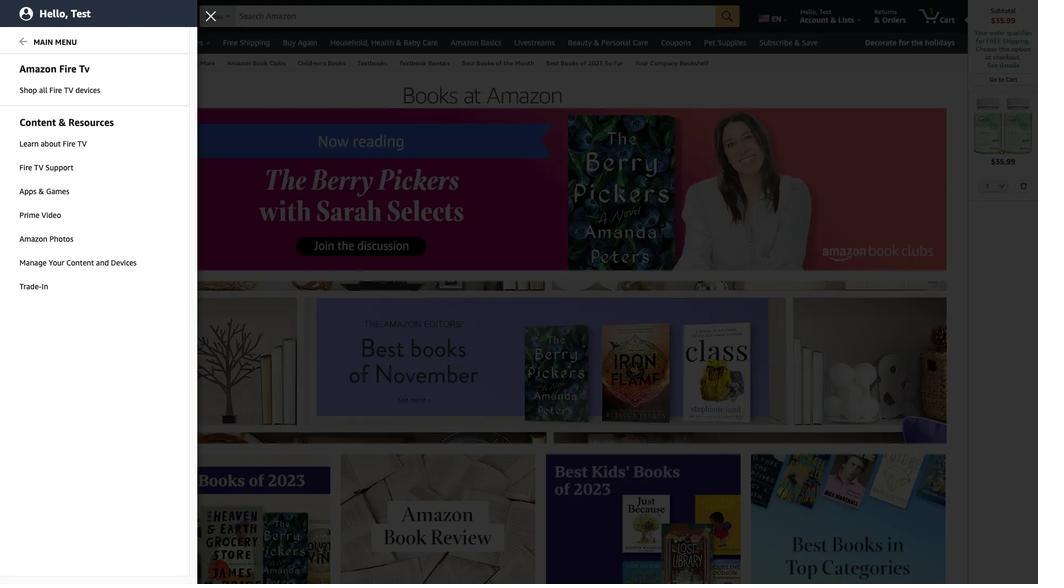 Task type: vqa. For each thing, say whether or not it's contained in the screenshot.
AMAZON BASICS LOGO
no



Task type: describe. For each thing, give the bounding box(es) containing it.
books up trade-in
[[28, 267, 46, 275]]

1 care from the left
[[423, 38, 438, 47]]

buy again
[[283, 38, 318, 47]]

textbook rentals link
[[394, 54, 456, 71]]

support
[[45, 163, 73, 172]]

children's books
[[298, 59, 346, 67]]

books inside "link"
[[14, 59, 33, 67]]

best sellers & more link
[[152, 54, 221, 71]]

fire for about
[[63, 139, 75, 148]]

& for content & resources
[[59, 116, 66, 128]]

2023 inside best books of 2023 so far link
[[588, 59, 604, 67]]

household, health & baby care
[[331, 38, 438, 47]]

your company bookshelf link
[[629, 54, 715, 71]]

1 horizontal spatial children's books link
[[292, 54, 352, 71]]

subscribe
[[760, 38, 793, 47]]

book inside 'navigation' navigation
[[253, 59, 268, 67]]

Search Amazon text field
[[235, 6, 716, 27]]

returns
[[875, 8, 898, 16]]

the inside best books of the month link
[[504, 59, 514, 67]]

pet supplies link
[[698, 35, 753, 50]]

american
[[54, 220, 81, 227]]

books up 100 books to read in a lifetime link
[[37, 255, 58, 264]]

more inside 'navigation' navigation
[[200, 59, 215, 67]]

amazon
[[19, 63, 57, 75]]

review
[[57, 277, 79, 285]]

hello, test inside hello, test link
[[39, 7, 91, 19]]

halloween
[[15, 122, 45, 130]]

children's for children's books
[[298, 59, 326, 67]]

the inside children's books award winners best books of the month best books of 2023 so far
[[57, 181, 66, 188]]

best for best books of the month
[[462, 59, 475, 67]]

amazon book clubs link
[[221, 54, 292, 71]]

coq10 600mg softgels | high absorption coq10 ubiquinol supplement | reduced form enhanced with vitamin e &amp; omega 3 6 9 | antioxidant powerhouse good for health | 120 softgels image
[[974, 97, 1034, 156]]

best books of 2023 image
[[136, 455, 331, 584]]

of down winners
[[50, 181, 55, 188]]

hello, test inside 'navigation' navigation
[[801, 8, 832, 16]]

hello, test link
[[0, 0, 197, 27]]

books up asian
[[15, 210, 33, 218]]

in left 'a'
[[72, 267, 77, 275]]

your order qualifies for free shipping. choose this option at checkout. see details
[[975, 29, 1033, 69]]

books by black writers link
[[15, 210, 82, 218]]

the inside decorate for the holidays link
[[912, 38, 924, 47]]

more inside more in books 100 books to read in a lifetime amazon book review blog amazon books on facebook
[[10, 255, 27, 264]]

best books of 2023 so far
[[547, 59, 624, 67]]

coupons link
[[655, 35, 698, 50]]

prime video link
[[0, 204, 189, 227]]

your for your order qualifies for free shipping. choose this option at checkout. see details
[[975, 29, 989, 37]]

1 vertical spatial cart
[[1007, 76, 1018, 83]]

& for beauty & personal care
[[594, 38, 600, 47]]

2 care from the left
[[633, 38, 649, 47]]

authors
[[83, 220, 105, 227]]

subtotal
[[991, 6, 1017, 15]]

of up black
[[50, 190, 55, 198]]

video
[[42, 210, 61, 220]]

amazon basics link
[[445, 35, 508, 50]]

amazon left 'in'
[[15, 287, 39, 294]]

fire for all
[[49, 85, 62, 95]]

save
[[803, 38, 819, 47]]

0 horizontal spatial test
[[71, 7, 91, 19]]

& for subscribe & save
[[795, 38, 801, 47]]

books inside search field
[[205, 12, 223, 21]]

games
[[46, 187, 69, 196]]

books down 'pride'
[[40, 239, 58, 247]]

best for best books of 2023 so far
[[547, 59, 559, 67]]

amazon basics
[[451, 38, 502, 47]]

clubs
[[270, 59, 286, 67]]

0 horizontal spatial hello,
[[39, 7, 68, 19]]

to for delivering to los angeles 90005 update location
[[119, 8, 125, 16]]

this
[[1000, 45, 1010, 53]]

manage
[[19, 258, 47, 267]]

tv inside fire tv support 'link'
[[34, 163, 44, 172]]

books%20at%20amazon image
[[257, 79, 712, 108]]

halloween books link
[[15, 122, 65, 130]]

devices
[[75, 85, 100, 95]]

shop all fire tv devices link
[[0, 79, 189, 102]]

buy again link
[[277, 35, 324, 50]]

books up by
[[30, 190, 48, 198]]

0 vertical spatial best books of the month link
[[456, 54, 541, 71]]

amazon photos
[[19, 234, 73, 243]]

prime
[[19, 210, 40, 220]]

pacific
[[33, 220, 52, 227]]

amazon book review image
[[341, 455, 536, 584]]

none submit inside 'books' search field
[[716, 5, 740, 27]]

order
[[990, 29, 1006, 37]]

to for go to cart
[[999, 76, 1005, 83]]

prime video
[[19, 210, 61, 220]]

orders
[[883, 15, 907, 24]]

learn about fire tv
[[19, 139, 87, 148]]

location
[[115, 15, 144, 24]]

fire tv support
[[19, 163, 73, 172]]

decorate
[[866, 38, 897, 47]]

option
[[1012, 45, 1031, 53]]

subscribe & save
[[760, 38, 819, 47]]

sellers
[[173, 59, 192, 67]]

baby
[[404, 38, 421, 47]]

advanced search link
[[39, 54, 100, 71]]

$35.99 inside subtotal $35.99
[[992, 16, 1016, 25]]

0 horizontal spatial for
[[899, 38, 910, 47]]

pride
[[46, 229, 61, 237]]

free
[[223, 38, 238, 47]]

beauty
[[568, 38, 592, 47]]

company
[[651, 59, 678, 67]]

in for more
[[28, 255, 35, 264]]

read inside more in books 100 books to read in a lifetime amazon book review blog amazon books on facebook
[[55, 267, 70, 275]]

lifetime
[[84, 267, 107, 275]]

deals inside 'navigation' navigation
[[76, 38, 95, 47]]

books down household,
[[328, 59, 346, 67]]

best books of november image
[[136, 281, 947, 444]]

a
[[79, 267, 83, 275]]

personal
[[602, 38, 631, 47]]

books down basics
[[477, 59, 494, 67]]

supplies
[[718, 38, 747, 47]]

& inside household, health & baby care link
[[396, 38, 402, 47]]

account & lists
[[801, 15, 855, 24]]

decorate for the holidays
[[866, 38, 956, 47]]

free shipping link
[[217, 35, 277, 50]]

textbooks link
[[352, 54, 394, 71]]

shop all fire tv devices
[[19, 85, 100, 95]]

test inside 'navigation' navigation
[[820, 8, 832, 16]]

checkout.
[[994, 53, 1022, 61]]

books by black writers asian pacific american authors read with pride deals in books
[[15, 210, 105, 247]]

textbook rentals
[[400, 59, 450, 67]]

best books in top categories image
[[752, 455, 947, 584]]

at
[[986, 53, 992, 61]]

1 vertical spatial $35.99
[[992, 157, 1016, 166]]

resources
[[68, 116, 114, 128]]

read inside "books by black writers asian pacific american authors read with pride deals in books"
[[15, 229, 31, 237]]

amazon fire tv
[[19, 63, 90, 75]]

advanced
[[44, 59, 73, 67]]

blog
[[80, 277, 93, 285]]

in
[[42, 282, 48, 291]]

coupons
[[662, 38, 692, 47]]

all
[[25, 38, 35, 47]]

your company bookshelf
[[635, 59, 709, 67]]

subtotal $35.99
[[991, 6, 1017, 25]]

choose
[[976, 45, 998, 53]]

los
[[127, 8, 137, 16]]

& inside best sellers & more link
[[194, 59, 199, 67]]



Task type: locate. For each thing, give the bounding box(es) containing it.
1 horizontal spatial tv
[[64, 85, 73, 95]]

0 vertical spatial month
[[515, 59, 535, 67]]

0 vertical spatial best books of 2023 so far link
[[541, 54, 629, 71]]

0 horizontal spatial cart
[[940, 15, 956, 24]]

rentals
[[429, 59, 450, 67]]

& left save
[[795, 38, 801, 47]]

0 horizontal spatial children's
[[15, 161, 44, 169]]

1 vertical spatial 2023
[[57, 190, 71, 198]]

1 horizontal spatial best books of the month link
[[456, 54, 541, 71]]

all button
[[8, 32, 40, 54]]

1 horizontal spatial the
[[504, 59, 514, 67]]

1 up holidays at the right of the page
[[929, 6, 935, 17]]

popular
[[10, 110, 36, 118]]

0 horizontal spatial fire
[[19, 163, 32, 172]]

children's books link up the award winners link
[[15, 161, 64, 169]]

children's down again
[[298, 59, 326, 67]]

& up learn about fire tv on the top left of the page
[[59, 116, 66, 128]]

children's books link
[[292, 54, 352, 71], [15, 161, 64, 169]]

book up amazon books on facebook link
[[41, 277, 56, 285]]

& for account & lists
[[831, 15, 837, 24]]

0 horizontal spatial 1
[[929, 6, 935, 17]]

month down support
[[68, 181, 86, 188]]

see
[[988, 61, 999, 69]]

in down read with pride link
[[34, 239, 39, 247]]

2023 up writers
[[57, 190, 71, 198]]

books
[[205, 12, 223, 21], [14, 59, 33, 67], [328, 59, 346, 67], [477, 59, 494, 67], [561, 59, 579, 67], [46, 110, 68, 118], [47, 122, 65, 130], [15, 142, 33, 149], [46, 161, 64, 169], [30, 181, 48, 188], [30, 190, 48, 198], [15, 210, 33, 218], [40, 239, 58, 247], [37, 255, 58, 264], [28, 267, 46, 275], [41, 287, 59, 294]]

1 horizontal spatial month
[[515, 59, 535, 67]]

0 vertical spatial 1
[[929, 6, 935, 17]]

0 horizontal spatial the
[[57, 181, 66, 188]]

again
[[298, 38, 318, 47]]

0 vertical spatial cart
[[940, 15, 956, 24]]

2023
[[588, 59, 604, 67], [57, 190, 71, 198]]

2 vertical spatial the
[[57, 181, 66, 188]]

0 horizontal spatial your
[[49, 258, 64, 267]]

test
[[71, 7, 91, 19], [820, 8, 832, 16]]

amazon photos link
[[0, 228, 189, 251]]

2023 down beauty & personal care link
[[588, 59, 604, 67]]

best books of the month
[[462, 59, 535, 67]]

$35.99 down subtotal
[[992, 16, 1016, 25]]

household, health & baby care link
[[324, 35, 445, 50]]

cart up holidays at the right of the page
[[940, 15, 956, 24]]

children's books link down again
[[292, 54, 352, 71]]

the down support
[[57, 181, 66, 188]]

more up 100
[[10, 255, 27, 264]]

0 vertical spatial the
[[912, 38, 924, 47]]

amazon down 'books' search field
[[451, 38, 479, 47]]

children's inside children's books award winners best books of the month best books of 2023 so far
[[15, 161, 44, 169]]

& left lists
[[831, 15, 837, 24]]

100 books to read in a lifetime link
[[15, 267, 107, 275]]

devices
[[111, 258, 137, 267]]

0 horizontal spatial best books of the month link
[[15, 181, 86, 188]]

1
[[929, 6, 935, 17], [987, 182, 990, 189]]

2023 inside children's books award winners best books of the month best books of 2023 so far
[[57, 190, 71, 198]]

so inside children's books award winners best books of the month best books of 2023 so far
[[73, 190, 81, 198]]

checkbox image
[[10, 472, 18, 480]]

by
[[35, 210, 42, 218]]

asian pacific american authors link
[[15, 220, 105, 227]]

your left order
[[975, 29, 989, 37]]

amazon down free shipping link
[[227, 59, 251, 67]]

month inside children's books award winners best books of the month best books of 2023 so far
[[68, 181, 86, 188]]

0 horizontal spatial to
[[48, 267, 53, 275]]

deals up search
[[76, 38, 95, 47]]

for left free
[[977, 37, 985, 45]]

all
[[39, 85, 47, 95]]

of down beauty
[[580, 59, 587, 67]]

books up learn about fire tv on the top left of the page
[[47, 122, 65, 130]]

care right the "baby"
[[423, 38, 438, 47]]

month inside 'navigation' navigation
[[515, 59, 535, 67]]

& left orders
[[875, 15, 881, 24]]

free
[[987, 37, 1002, 45]]

& right beauty
[[594, 38, 600, 47]]

care right personal
[[633, 38, 649, 47]]

your
[[975, 29, 989, 37], [635, 59, 649, 67], [49, 258, 64, 267]]

0 vertical spatial to
[[119, 8, 125, 16]]

deals in books link
[[15, 239, 58, 247]]

1 vertical spatial tv
[[77, 139, 87, 148]]

angeles
[[138, 8, 161, 16]]

tv for all
[[64, 85, 73, 95]]

0 vertical spatial children's books link
[[292, 54, 352, 71]]

1 vertical spatial 1
[[987, 182, 990, 189]]

1 horizontal spatial 1
[[987, 182, 990, 189]]

award winners link
[[15, 171, 59, 179]]

groceries link
[[165, 35, 217, 50]]

test up holiday deals
[[71, 7, 91, 19]]

0 vertical spatial children's
[[298, 59, 326, 67]]

fire right about
[[63, 139, 75, 148]]

so right games
[[73, 190, 81, 198]]

0 vertical spatial tv
[[64, 85, 73, 95]]

1 horizontal spatial care
[[633, 38, 649, 47]]

fire right all
[[49, 85, 62, 95]]

content
[[19, 116, 56, 128]]

0 vertical spatial fire
[[49, 85, 62, 95]]

writers
[[61, 210, 82, 218]]

& inside beauty & personal care link
[[594, 38, 600, 47]]

deals down read with pride link
[[15, 239, 32, 247]]

the down livestreams link
[[504, 59, 514, 67]]

Books search field
[[200, 5, 740, 28]]

far up prime video "link"
[[83, 190, 93, 198]]

manage your content and devices
[[19, 258, 137, 267]]

so inside 'navigation' navigation
[[605, 59, 613, 67]]

navigation navigation
[[0, 0, 1039, 584]]

update
[[87, 15, 113, 24]]

go
[[990, 76, 998, 83]]

best
[[158, 59, 171, 67], [462, 59, 475, 67], [547, 59, 559, 67], [15, 181, 28, 188], [15, 190, 28, 198]]

more right sellers
[[200, 59, 215, 67]]

now reading. bright young women with sarah selects. join the discussion. image
[[136, 108, 947, 271]]

en
[[772, 14, 782, 23]]

0 horizontal spatial read
[[15, 229, 31, 237]]

hello, test
[[39, 7, 91, 19], [801, 8, 832, 16]]

0 horizontal spatial best books of 2023 so far link
[[15, 190, 93, 198]]

2 horizontal spatial tv
[[77, 139, 87, 148]]

pet supplies
[[705, 38, 747, 47]]

0 vertical spatial read
[[15, 229, 31, 237]]

far inside 'navigation' navigation
[[614, 59, 624, 67]]

livestreams
[[515, 38, 555, 47]]

1 horizontal spatial hello, test
[[801, 8, 832, 16]]

0 horizontal spatial children's books link
[[15, 161, 64, 169]]

household,
[[331, 38, 369, 47]]

0 horizontal spatial month
[[68, 181, 86, 188]]

1 vertical spatial month
[[68, 181, 86, 188]]

your for your company bookshelf
[[635, 59, 649, 67]]

best kids' books of 2023 image
[[546, 455, 741, 584]]

0 horizontal spatial far
[[83, 190, 93, 198]]

1 vertical spatial best books of 2023 so far link
[[15, 190, 93, 198]]

in up halloween books link
[[38, 110, 44, 118]]

so down beauty & personal care link
[[605, 59, 613, 67]]

best books of the month link down winners
[[15, 181, 86, 188]]

test left lists
[[820, 8, 832, 16]]

1 vertical spatial deals
[[15, 239, 32, 247]]

90005
[[163, 8, 182, 16]]

2 horizontal spatial the
[[912, 38, 924, 47]]

amazon for amazon photos
[[19, 234, 47, 243]]

facebook
[[70, 287, 98, 294]]

1 vertical spatial far
[[83, 190, 93, 198]]

photos
[[49, 234, 73, 243]]

& for returns & orders
[[875, 15, 881, 24]]

tv inside shop all fire tv devices link
[[64, 85, 73, 95]]

book left clubs
[[253, 59, 268, 67]]

holiday
[[48, 38, 74, 47]]

& for apps & games
[[39, 187, 44, 196]]

0 horizontal spatial tv
[[34, 163, 44, 172]]

0 vertical spatial $35.99
[[992, 16, 1016, 25]]

groceries
[[171, 38, 203, 47]]

pet
[[705, 38, 716, 47]]

0 horizontal spatial care
[[423, 38, 438, 47]]

None submit
[[716, 5, 740, 27]]

delivering to los angeles 90005 update location
[[87, 8, 182, 24]]

0 horizontal spatial deals
[[15, 239, 32, 247]]

main menu
[[34, 37, 77, 47]]

best books of the month link
[[456, 54, 541, 71], [15, 181, 86, 188]]

in down deals in books "link"
[[28, 255, 35, 264]]

1 horizontal spatial read
[[55, 267, 70, 275]]

your up "amazon book review blog" link
[[49, 258, 64, 267]]

hello, up main menu
[[39, 7, 68, 19]]

best sellers & more
[[158, 59, 215, 67]]

far inside children's books award winners best books of the month best books of 2023 so far
[[83, 190, 93, 198]]

1 horizontal spatial children's
[[298, 59, 326, 67]]

amazon image
[[12, 10, 64, 26]]

& inside returns & orders
[[875, 15, 881, 24]]

hello, test up "menu"
[[39, 7, 91, 19]]

read down asian
[[15, 229, 31, 237]]

1 vertical spatial read
[[55, 267, 70, 275]]

1 horizontal spatial book
[[253, 59, 268, 67]]

in for books
[[35, 142, 40, 149]]

1 vertical spatial your
[[635, 59, 649, 67]]

1 horizontal spatial hello,
[[801, 8, 818, 16]]

en link
[[753, 3, 792, 30]]

1 vertical spatial so
[[73, 190, 81, 198]]

2 vertical spatial to
[[48, 267, 53, 275]]

of
[[496, 59, 502, 67], [580, 59, 587, 67], [50, 181, 55, 188], [50, 190, 55, 198]]

children's up award at the left top of page
[[15, 161, 44, 169]]

dropdown image
[[1000, 184, 1005, 188]]

0 vertical spatial deals
[[76, 38, 95, 47]]

1 vertical spatial to
[[999, 76, 1005, 83]]

in left about
[[35, 142, 40, 149]]

1 horizontal spatial 2023
[[588, 59, 604, 67]]

to left los
[[119, 8, 125, 16]]

0 vertical spatial book
[[253, 59, 268, 67]]

1 vertical spatial book
[[41, 277, 56, 285]]

to up "amazon book review blog" link
[[48, 267, 53, 275]]

and
[[96, 258, 109, 267]]

2 horizontal spatial to
[[999, 76, 1005, 83]]

2 vertical spatial tv
[[34, 163, 44, 172]]

to right go
[[999, 76, 1005, 83]]

read
[[15, 229, 31, 237], [55, 267, 70, 275]]

holiday deals link
[[41, 35, 101, 50]]

book inside more in books 100 books to read in a lifetime amazon book review blog amazon books on facebook
[[41, 277, 56, 285]]

learn
[[19, 139, 39, 148]]

books down 'all' button
[[14, 59, 33, 67]]

$35.99 up dropdown icon
[[992, 157, 1016, 166]]

children's for children's books award winners best books of the month best books of 2023 so far
[[15, 161, 44, 169]]

1 horizontal spatial so
[[605, 59, 613, 67]]

0 horizontal spatial hello, test
[[39, 7, 91, 19]]

& right sellers
[[194, 59, 199, 67]]

manage your content and devices link
[[0, 252, 189, 274]]

hello, inside 'navigation' navigation
[[801, 8, 818, 16]]

bookshelf
[[680, 59, 709, 67]]

1 left dropdown icon
[[987, 182, 990, 189]]

1 horizontal spatial your
[[635, 59, 649, 67]]

book
[[253, 59, 268, 67], [41, 277, 56, 285]]

amazon for amazon book clubs
[[227, 59, 251, 67]]

0 horizontal spatial so
[[73, 190, 81, 198]]

hello, up save
[[801, 8, 818, 16]]

& inside subscribe & save link
[[795, 38, 801, 47]]

1 vertical spatial more
[[10, 255, 27, 264]]

fire inside 'link'
[[19, 163, 32, 172]]

delete image
[[1021, 182, 1028, 189]]

books up free
[[205, 12, 223, 21]]

& right apps
[[39, 187, 44, 196]]

books down beauty
[[561, 59, 579, 67]]

best books of 2023 so far link up black
[[15, 190, 93, 198]]

books in spanish
[[15, 142, 65, 149]]

books up halloween books link
[[46, 110, 68, 118]]

best books of the month link down basics
[[456, 54, 541, 71]]

tv right award at the left top of page
[[34, 163, 44, 172]]

apps & games
[[19, 187, 69, 196]]

on
[[61, 287, 68, 294]]

content
[[66, 258, 94, 267]]

2 horizontal spatial your
[[975, 29, 989, 37]]

books up winners
[[46, 161, 64, 169]]

deals inside "books by black writers asian pacific american authors read with pride deals in books"
[[15, 239, 32, 247]]

tv inside learn about fire tv link
[[77, 139, 87, 148]]

subscribe & save link
[[753, 35, 825, 50]]

books down "amazon book review blog" link
[[41, 287, 59, 294]]

1 vertical spatial best books of the month link
[[15, 181, 86, 188]]

cart down details
[[1007, 76, 1018, 83]]

0 horizontal spatial book
[[41, 277, 56, 285]]

1 horizontal spatial for
[[977, 37, 985, 45]]

children's inside 'navigation' navigation
[[298, 59, 326, 67]]

halloween books
[[15, 122, 65, 130]]

go to cart
[[990, 76, 1018, 83]]

best books of 2023 so far link down beauty
[[541, 54, 629, 71]]

popular in books
[[10, 110, 68, 118]]

1 horizontal spatial more
[[200, 59, 215, 67]]

to inside delivering to los angeles 90005 update location
[[119, 8, 125, 16]]

apps & games link
[[0, 180, 189, 203]]

asian
[[15, 220, 31, 227]]

1 vertical spatial fire
[[63, 139, 75, 148]]

1 horizontal spatial best books of 2023 so far link
[[541, 54, 629, 71]]

for inside your order qualifies for free shipping. choose this option at checkout. see details
[[977, 37, 985, 45]]

amazon for amazon basics
[[451, 38, 479, 47]]

tv
[[79, 63, 90, 75]]

100
[[15, 267, 26, 275]]

1 vertical spatial the
[[504, 59, 514, 67]]

the left holidays at the right of the page
[[912, 38, 924, 47]]

1 horizontal spatial test
[[820, 8, 832, 16]]

tv down resources
[[77, 139, 87, 148]]

1 horizontal spatial deals
[[76, 38, 95, 47]]

for right decorate
[[899, 38, 910, 47]]

your left the company
[[635, 59, 649, 67]]

0 horizontal spatial more
[[10, 255, 27, 264]]

1 horizontal spatial fire
[[49, 85, 62, 95]]

learn about fire tv link
[[0, 133, 189, 155]]

tv left devices
[[64, 85, 73, 95]]

books in spanish link
[[15, 142, 65, 149]]

0 horizontal spatial 2023
[[57, 190, 71, 198]]

& inside apps & games link
[[39, 187, 44, 196]]

2 vertical spatial fire
[[19, 163, 32, 172]]

tv for about
[[77, 139, 87, 148]]

2 vertical spatial your
[[49, 258, 64, 267]]

1 horizontal spatial cart
[[1007, 76, 1018, 83]]

1 vertical spatial children's books link
[[15, 161, 64, 169]]

0 vertical spatial 2023
[[588, 59, 604, 67]]

read up review at the top left of the page
[[55, 267, 70, 275]]

1 horizontal spatial to
[[119, 8, 125, 16]]

menu
[[55, 37, 77, 47]]

of down basics
[[496, 59, 502, 67]]

books down halloween
[[15, 142, 33, 149]]

1 vertical spatial children's
[[15, 161, 44, 169]]

your inside your order qualifies for free shipping. choose this option at checkout. see details
[[975, 29, 989, 37]]

month down livestreams link
[[515, 59, 535, 67]]

hello,
[[39, 7, 68, 19], [801, 8, 818, 16]]

to inside more in books 100 books to read in a lifetime amazon book review blog amazon books on facebook
[[48, 267, 53, 275]]

1 horizontal spatial far
[[614, 59, 624, 67]]

in inside "books by black writers asian pacific american authors read with pride deals in books"
[[34, 239, 39, 247]]

0 vertical spatial more
[[200, 59, 215, 67]]

best for best sellers & more
[[158, 59, 171, 67]]

hello, test left lists
[[801, 8, 832, 16]]

fire
[[59, 63, 77, 75]]

0 vertical spatial your
[[975, 29, 989, 37]]

2 horizontal spatial fire
[[63, 139, 75, 148]]

far down personal
[[614, 59, 624, 67]]

holidays
[[926, 38, 956, 47]]

health
[[371, 38, 394, 47]]

in for popular
[[38, 110, 44, 118]]

0 vertical spatial far
[[614, 59, 624, 67]]

amazon down 100
[[15, 277, 39, 285]]

the
[[912, 38, 924, 47], [504, 59, 514, 67], [57, 181, 66, 188]]

fire left winners
[[19, 163, 32, 172]]

books down the award winners link
[[30, 181, 48, 188]]

amazon down pacific on the top of page
[[19, 234, 47, 243]]

0 vertical spatial so
[[605, 59, 613, 67]]

& left the "baby"
[[396, 38, 402, 47]]



